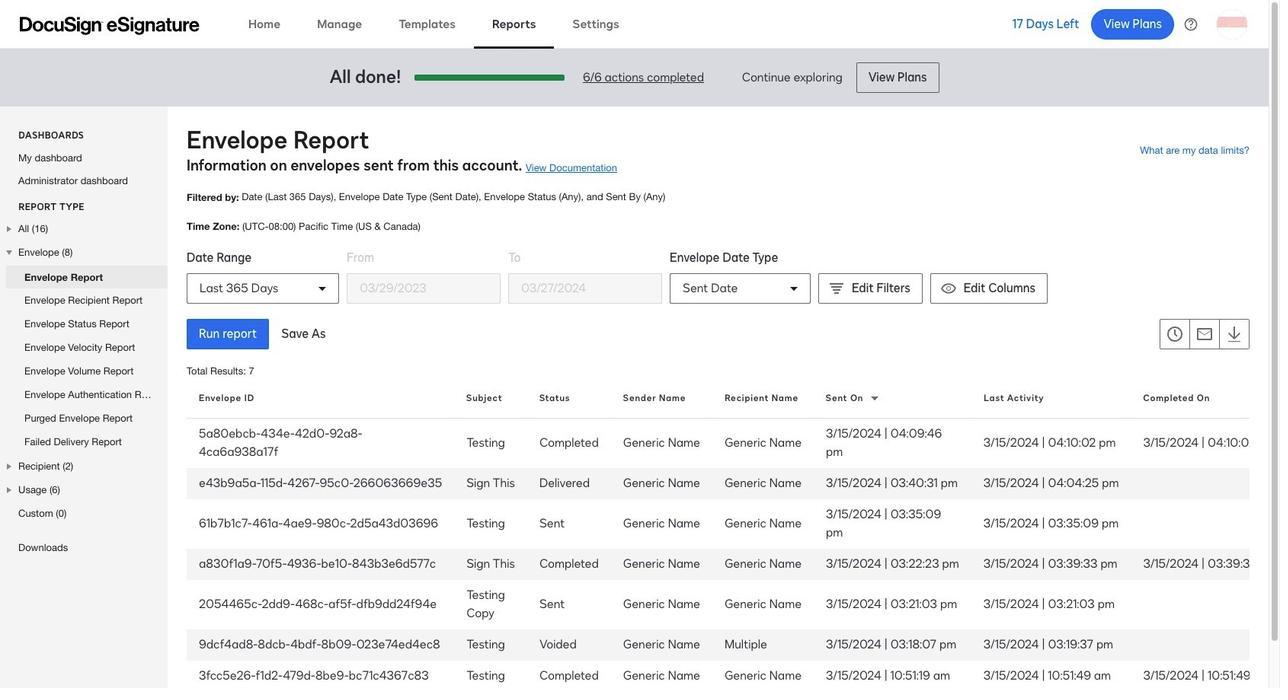 Task type: locate. For each thing, give the bounding box(es) containing it.
0 horizontal spatial mm/dd/yyyy text field
[[347, 274, 500, 303]]

1 mm/dd/yyyy text field from the left
[[347, 274, 500, 303]]

your uploaded profile image image
[[1217, 9, 1247, 39]]

MM/DD/YYYY text field
[[347, 274, 500, 303], [509, 274, 661, 303]]

1 horizontal spatial mm/dd/yyyy text field
[[509, 274, 661, 303]]

docusign esignature image
[[20, 16, 200, 35]]



Task type: vqa. For each thing, say whether or not it's contained in the screenshot.
region
no



Task type: describe. For each thing, give the bounding box(es) containing it.
secondary report detail actions group
[[1160, 319, 1250, 350]]

primary report detail actions group
[[187, 319, 338, 350]]

2 mm/dd/yyyy text field from the left
[[509, 274, 661, 303]]



